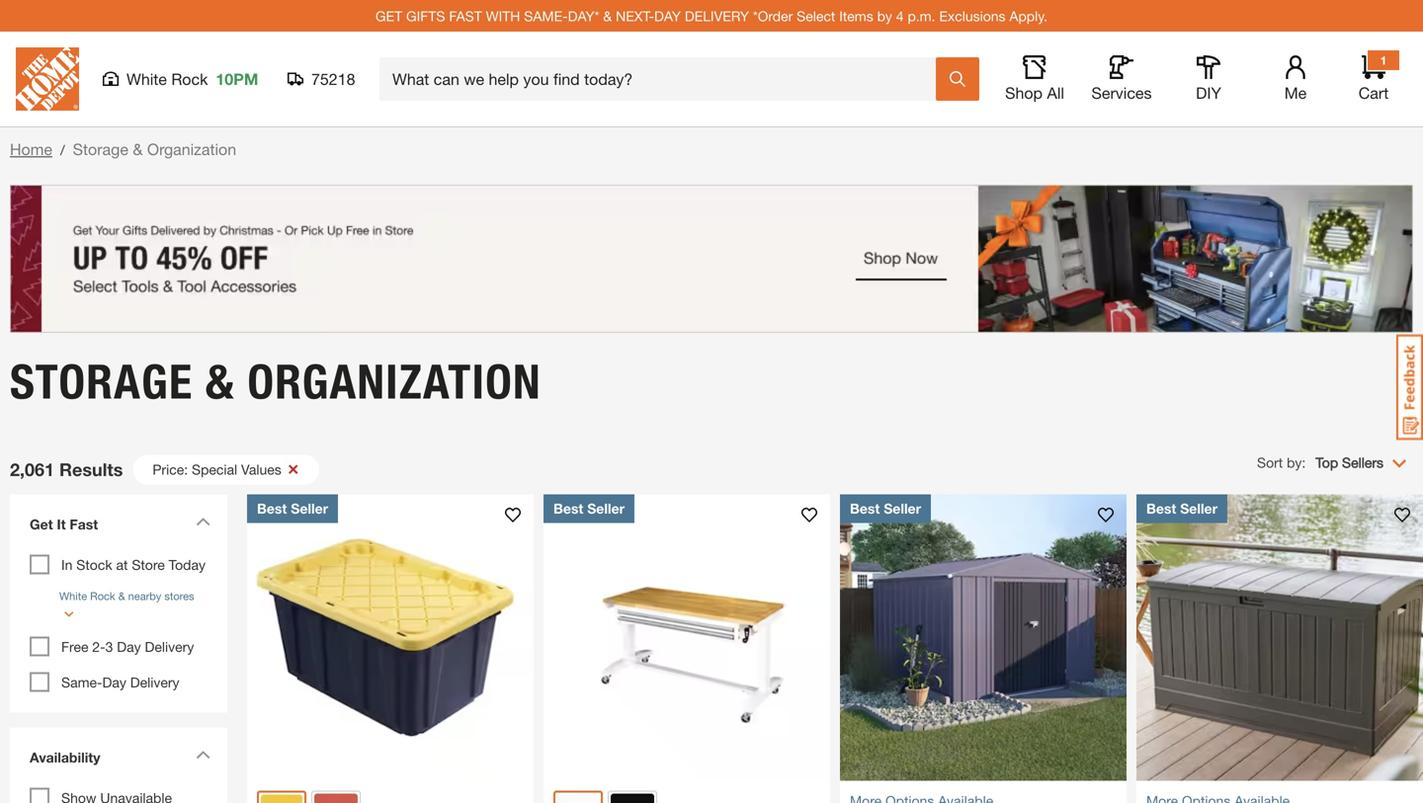 Task type: vqa. For each thing, say whether or not it's contained in the screenshot.
Caret Icon
yes



Task type: describe. For each thing, give the bounding box(es) containing it.
same-
[[524, 8, 568, 24]]

52 in. w x 24 in. d steel 2-drawer adjustable height solid wood top workbench table in white image
[[544, 495, 831, 782]]

seller for 52 in. w x 24 in. d steel 2-drawer adjustable height solid wood top workbench table in white image
[[588, 501, 625, 517]]

in stock at store today link
[[61, 557, 206, 573]]

all
[[1048, 84, 1065, 102]]

get
[[30, 517, 53, 533]]

apply.
[[1010, 8, 1048, 24]]

best seller for 52 in. w x 24 in. d steel 2-drawer adjustable height solid wood top workbench table in white image
[[554, 501, 625, 517]]

1 vertical spatial day
[[102, 675, 126, 691]]

special
[[192, 462, 237, 478]]

same-
[[61, 675, 102, 691]]

items
[[840, 8, 874, 24]]

4
[[897, 8, 904, 24]]

seller for 200 gal. resin deck box image on the right of the page
[[1181, 501, 1218, 517]]

availability link
[[20, 738, 218, 784]]

get
[[376, 8, 403, 24]]

best seller for 200 gal. resin deck box image on the right of the page
[[1147, 501, 1218, 517]]

2-
[[92, 639, 105, 656]]

1 vertical spatial delivery
[[130, 675, 179, 691]]

*order
[[753, 8, 793, 24]]

price: special values button
[[133, 455, 319, 485]]

& right day*
[[604, 8, 612, 24]]

in stock at store today
[[61, 557, 206, 573]]

cart
[[1359, 84, 1389, 102]]

services
[[1092, 84, 1152, 102]]

gifts
[[406, 8, 445, 24]]

me button
[[1265, 55, 1328, 103]]

get it fast link
[[20, 505, 218, 550]]

results
[[59, 459, 123, 481]]

best seller for '8 ft. w x 10 ft. d metal storage shed 80 sq. ft., gray' image
[[850, 501, 922, 517]]

1
[[1381, 53, 1388, 67]]

10pm
[[216, 70, 258, 88]]

sellers
[[1343, 455, 1384, 471]]

caret icon image for get it fast
[[196, 518, 211, 527]]

p.m.
[[908, 8, 936, 24]]

values
[[241, 462, 282, 478]]

fast
[[70, 517, 98, 533]]

free 2-3 day delivery link
[[61, 639, 194, 656]]

by
[[878, 8, 893, 24]]

day
[[655, 8, 681, 24]]

fast
[[449, 8, 482, 24]]

home link
[[10, 140, 52, 159]]

& right /
[[133, 140, 143, 159]]

nearby
[[128, 590, 161, 603]]

/
[[60, 142, 65, 158]]

same-day delivery
[[61, 675, 179, 691]]

2,061
[[10, 459, 54, 481]]

shop all
[[1006, 84, 1065, 102]]



Task type: locate. For each thing, give the bounding box(es) containing it.
white down in
[[59, 590, 87, 603]]

sponsored banner image
[[10, 185, 1414, 333]]

best for 52 in. w x 24 in. d steel 2-drawer adjustable height solid wood top workbench table in white image
[[554, 501, 584, 517]]

3 best from the left
[[850, 501, 880, 517]]

get gifts fast with same-day* & next-day delivery *order select items by 4 p.m. exclusions apply.
[[376, 8, 1048, 24]]

0 vertical spatial organization
[[147, 140, 236, 159]]

8 ft. w x 10 ft. d metal storage shed 80 sq. ft., gray image
[[840, 495, 1127, 782]]

delivery down stores
[[145, 639, 194, 656]]

stock
[[76, 557, 112, 573]]

white rock & nearby stores
[[59, 590, 194, 603]]

free
[[61, 639, 88, 656]]

it
[[57, 517, 66, 533]]

1 vertical spatial organization
[[248, 353, 542, 411]]

white
[[127, 70, 167, 88], [59, 590, 87, 603]]

feedback link image
[[1397, 334, 1424, 441]]

price:
[[153, 462, 188, 478]]

delivery
[[145, 639, 194, 656], [130, 675, 179, 691]]

2 best from the left
[[554, 501, 584, 517]]

0 vertical spatial delivery
[[145, 639, 194, 656]]

200 gal. resin deck box image
[[1137, 495, 1424, 782]]

& up price: special values
[[206, 353, 235, 411]]

day right 3
[[117, 639, 141, 656]]

What can we help you find today? search field
[[393, 58, 935, 100]]

best
[[257, 501, 287, 517], [554, 501, 584, 517], [850, 501, 880, 517], [1147, 501, 1177, 517]]

organization
[[147, 140, 236, 159], [248, 353, 542, 411]]

seller
[[291, 501, 328, 517], [588, 501, 625, 517], [884, 501, 922, 517], [1181, 501, 1218, 517]]

free 2-3 day delivery
[[61, 639, 194, 656]]

caret icon image for availability
[[196, 751, 211, 760]]

rock down stock
[[90, 590, 115, 603]]

home / storage & organization
[[10, 140, 236, 159]]

the home depot logo image
[[16, 47, 79, 111]]

stores
[[164, 590, 194, 603]]

0 horizontal spatial organization
[[147, 140, 236, 159]]

best seller
[[257, 501, 328, 517], [554, 501, 625, 517], [850, 501, 922, 517], [1147, 501, 1218, 517]]

at
[[116, 557, 128, 573]]

1 horizontal spatial white
[[127, 70, 167, 88]]

75218 button
[[288, 69, 356, 89]]

price: special values
[[153, 462, 282, 478]]

seller for 27 gal. tough storage tote in black with yellow lid image
[[291, 501, 328, 517]]

seller for '8 ft. w x 10 ft. d metal storage shed 80 sq. ft., gray' image
[[884, 501, 922, 517]]

1 horizontal spatial organization
[[248, 353, 542, 411]]

day*
[[568, 8, 600, 24]]

shop all button
[[1004, 55, 1067, 103]]

white for white rock 10pm
[[127, 70, 167, 88]]

3 best seller from the left
[[850, 501, 922, 517]]

best for '8 ft. w x 10 ft. d metal storage shed 80 sq. ft., gray' image
[[850, 501, 880, 517]]

caret icon image
[[196, 518, 211, 527], [196, 751, 211, 760]]

1 vertical spatial caret icon image
[[196, 751, 211, 760]]

availability
[[30, 750, 100, 766]]

2 caret icon image from the top
[[196, 751, 211, 760]]

0 vertical spatial day
[[117, 639, 141, 656]]

1 seller from the left
[[291, 501, 328, 517]]

1 best seller from the left
[[257, 501, 328, 517]]

services button
[[1091, 55, 1154, 103]]

best seller for 27 gal. tough storage tote in black with yellow lid image
[[257, 501, 328, 517]]

&
[[604, 8, 612, 24], [133, 140, 143, 159], [206, 353, 235, 411], [118, 590, 125, 603]]

next-
[[616, 8, 655, 24]]

in
[[61, 557, 73, 573]]

rock
[[171, 70, 208, 88], [90, 590, 115, 603]]

delivery
[[685, 8, 749, 24]]

1 best from the left
[[257, 501, 287, 517]]

0 horizontal spatial rock
[[90, 590, 115, 603]]

by:
[[1287, 455, 1306, 471]]

& left the nearby
[[118, 590, 125, 603]]

same-day delivery link
[[61, 675, 179, 691]]

caret icon image inside the get it fast link
[[196, 518, 211, 527]]

white for white rock & nearby stores
[[59, 590, 87, 603]]

4 seller from the left
[[1181, 501, 1218, 517]]

storage & organization
[[10, 353, 542, 411]]

3
[[105, 639, 113, 656]]

diy button
[[1178, 55, 1241, 103]]

get it fast
[[30, 517, 98, 533]]

1 vertical spatial rock
[[90, 590, 115, 603]]

3 seller from the left
[[884, 501, 922, 517]]

2 best seller from the left
[[554, 501, 625, 517]]

4 best from the left
[[1147, 501, 1177, 517]]

75218
[[311, 70, 355, 88]]

white up home / storage & organization
[[127, 70, 167, 88]]

exclusions
[[940, 8, 1006, 24]]

1 horizontal spatial rock
[[171, 70, 208, 88]]

1 vertical spatial white
[[59, 590, 87, 603]]

0 vertical spatial storage
[[73, 140, 128, 159]]

1 vertical spatial storage
[[10, 353, 193, 411]]

4 best seller from the left
[[1147, 501, 1218, 517]]

caret icon image inside availability link
[[196, 751, 211, 760]]

day down 3
[[102, 675, 126, 691]]

best for 200 gal. resin deck box image on the right of the page
[[1147, 501, 1177, 517]]

top
[[1316, 455, 1339, 471]]

rock for &
[[90, 590, 115, 603]]

store
[[132, 557, 165, 573]]

storage
[[73, 140, 128, 159], [10, 353, 193, 411]]

rock left 10pm
[[171, 70, 208, 88]]

shop
[[1006, 84, 1043, 102]]

2,061 results
[[10, 459, 123, 481]]

white rock 10pm
[[127, 70, 258, 88]]

delivery down free 2-3 day delivery link
[[130, 675, 179, 691]]

27 gal. tough storage tote in black with yellow lid image
[[247, 495, 534, 782]]

0 vertical spatial white
[[127, 70, 167, 88]]

0 vertical spatial caret icon image
[[196, 518, 211, 527]]

2 seller from the left
[[588, 501, 625, 517]]

0 vertical spatial rock
[[171, 70, 208, 88]]

sort
[[1258, 455, 1284, 471]]

me
[[1285, 84, 1307, 102]]

sort by: top sellers
[[1258, 455, 1384, 471]]

storage right /
[[73, 140, 128, 159]]

select
[[797, 8, 836, 24]]

storage up results
[[10, 353, 193, 411]]

0 horizontal spatial white
[[59, 590, 87, 603]]

home
[[10, 140, 52, 159]]

day
[[117, 639, 141, 656], [102, 675, 126, 691]]

1 caret icon image from the top
[[196, 518, 211, 527]]

diy
[[1196, 84, 1222, 102]]

cart 1
[[1359, 53, 1389, 102]]

rock for 10pm
[[171, 70, 208, 88]]

today
[[169, 557, 206, 573]]

best for 27 gal. tough storage tote in black with yellow lid image
[[257, 501, 287, 517]]

with
[[486, 8, 520, 24]]



